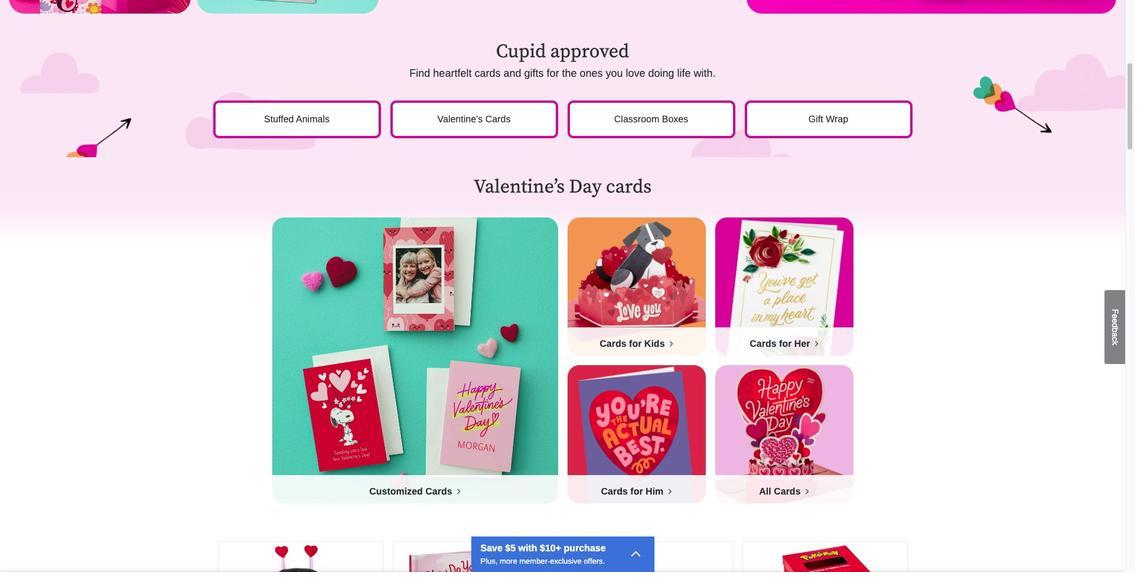 Task type: vqa. For each thing, say whether or not it's contained in the screenshot.
Boxes
yes



Task type: describe. For each thing, give the bounding box(es) containing it.
exclusive
[[550, 556, 582, 565]]

1 article from the left
[[218, 542, 383, 572]]

cards inside valentine's cards 'link'
[[486, 114, 511, 124]]

icon image for customized cards
[[455, 487, 461, 496]]

cupid approved image
[[0, 22, 1126, 330]]

k
[[1111, 341, 1121, 345]]

images of valentine's day better togethers, cards, and plushes on a light pink background with clouds image
[[0, 0, 1126, 22]]

customized valentine's day cards image
[[272, 218, 558, 504]]

you
[[606, 67, 623, 79]]

card with paper roses that reads "you've got a place in my heart" image
[[715, 218, 854, 356]]

cards for kids
[[600, 339, 668, 349]]

icon image for cards for her
[[813, 339, 819, 348]]

save $5 with $10+ purchase plus, more member-exclusive offers.
[[481, 543, 606, 565]]

classroom boxes
[[615, 114, 689, 124]]

cards left kids
[[600, 339, 627, 349]]

cards inside all cards link
[[774, 487, 801, 497]]

more
[[500, 556, 518, 565]]

icon image for cards for kids
[[668, 339, 674, 348]]

animals
[[296, 114, 330, 124]]

valentine's cards link
[[390, 100, 558, 138]]

pop-up card that reads "happy valentine's day" image
[[715, 365, 854, 504]]

gift
[[809, 114, 824, 124]]

plus,
[[481, 556, 498, 565]]

valentine's day cards image
[[0, 157, 1126, 377]]

for for cards for kids
[[630, 339, 642, 349]]

love
[[626, 67, 646, 79]]

customized
[[369, 487, 423, 497]]

f e e d b a c k
[[1111, 309, 1121, 345]]

him
[[646, 487, 664, 497]]

gift wrap
[[809, 114, 849, 124]]

classroom
[[615, 114, 660, 124]]

find
[[410, 67, 430, 79]]

and
[[504, 67, 522, 79]]

for for cards for her
[[780, 339, 792, 349]]

approved
[[551, 40, 630, 64]]

3 article from the left
[[743, 542, 908, 572]]

cards inside cards for her link
[[750, 339, 777, 349]]

doing
[[649, 67, 675, 79]]

boxes
[[662, 114, 689, 124]]

purchase
[[564, 543, 606, 553]]

valentine's day cards region
[[0, 157, 1126, 523]]

cupid approved banner
[[208, 40, 918, 82]]

cards for him
[[601, 487, 667, 497]]

valentine's day cards
[[474, 176, 652, 199]]

for for cards for him
[[631, 487, 643, 497]]

valentine's for valentine's cards
[[438, 114, 483, 124]]

gift wrap link
[[745, 100, 913, 138]]

save
[[481, 543, 503, 553]]

card that reads "you're the actual best" image
[[568, 365, 706, 504]]

her
[[795, 339, 811, 349]]

cupid
[[496, 40, 546, 64]]



Task type: locate. For each thing, give the bounding box(es) containing it.
cards right all
[[774, 487, 801, 497]]

love bug singing stuffed animal with motion, 12", image
[[218, 542, 383, 572], [218, 542, 383, 572]]

e up b
[[1111, 318, 1121, 323]]

icon image inside "cards for him" link
[[667, 487, 672, 496]]

pokémon kids classroom valentines set with cards, stickers and mailbox, image
[[743, 542, 908, 572], [743, 542, 908, 572]]

cards inside cupid approved find heartfelt cards and gifts for the ones you love doing life with.
[[475, 67, 501, 79]]

stuffed animals link
[[213, 100, 381, 138]]

for left "him"
[[631, 487, 643, 497]]

for left her on the right bottom of page
[[780, 339, 792, 349]]

cards inside "cards for him" link
[[601, 487, 628, 497]]

life
[[678, 67, 691, 79]]

1 e from the top
[[1111, 314, 1121, 318]]

$10+
[[540, 543, 562, 553]]

cards inside customized cards 'link'
[[426, 487, 453, 497]]

cards left "him"
[[601, 487, 628, 497]]

0 vertical spatial cards
[[475, 67, 501, 79]]

valentine's
[[438, 114, 483, 124], [474, 176, 565, 199]]

1 vertical spatial cards
[[606, 176, 652, 199]]

for left 'the'
[[547, 67, 559, 79]]

pop-up puppy card image
[[568, 218, 706, 356]]

f e e d b a c k button
[[1105, 290, 1126, 364]]

all cards link
[[715, 365, 854, 504]]

ones
[[580, 67, 603, 79]]

gifts
[[525, 67, 544, 79]]

2 article from the left
[[393, 542, 558, 572]]

valentine's inside valentine's cards 'link'
[[438, 114, 483, 124]]

0 vertical spatial valentine's
[[438, 114, 483, 124]]

stuffed animals
[[264, 114, 330, 124]]

for left kids
[[630, 339, 642, 349]]

cupid approved find heartfelt cards and gifts for the ones you love doing life with.
[[410, 40, 716, 79]]

with.
[[694, 67, 716, 79]]

cards for her link
[[715, 218, 854, 356]]

wrap
[[826, 114, 849, 124]]

f
[[1111, 309, 1121, 314]]

zip-along ladybug plush toy, image
[[568, 542, 733, 572]]

icon image inside cards for her link
[[813, 339, 819, 348]]

stuffed
[[264, 114, 294, 124]]

cards inside region
[[606, 176, 652, 199]]

e up d
[[1111, 314, 1121, 318]]

member-
[[520, 556, 550, 565]]

1 horizontal spatial article
[[393, 542, 558, 572]]

valentine's cards
[[438, 114, 511, 124]]

icon image for all cards
[[804, 487, 810, 496]]

icon image for cards for him
[[667, 487, 672, 496]]

cards right customized
[[426, 487, 453, 497]]

cards
[[486, 114, 511, 124], [600, 339, 627, 349], [750, 339, 777, 349], [426, 487, 453, 497], [601, 487, 628, 497], [774, 487, 801, 497]]

2 horizontal spatial article
[[743, 542, 908, 572]]

icon image
[[668, 339, 674, 348], [813, 339, 819, 348], [455, 487, 461, 496], [667, 487, 672, 496], [804, 487, 810, 496], [631, 545, 642, 561]]

1 horizontal spatial cards
[[606, 176, 652, 199]]

how do you show love?: a love bug's quest to find her way book, image
[[393, 542, 558, 572], [393, 542, 558, 572]]

cards for her
[[750, 339, 813, 349]]

kids
[[645, 339, 665, 349]]

cards right 'day'
[[606, 176, 652, 199]]

cards for him link
[[568, 365, 706, 504]]

valentine's for valentine's day cards
[[474, 176, 565, 199]]

the
[[562, 67, 577, 79]]

icon image inside customized cards 'link'
[[455, 487, 461, 496]]

with
[[519, 543, 538, 553]]

a
[[1111, 332, 1121, 337]]

customized cards
[[369, 487, 455, 497]]

cards left her on the right bottom of page
[[750, 339, 777, 349]]

0 horizontal spatial article
[[218, 542, 383, 572]]

$5
[[506, 543, 516, 553]]

all
[[760, 487, 772, 497]]

cards for kids link
[[568, 218, 706, 356]]

cards down and
[[486, 114, 511, 124]]

for
[[547, 67, 559, 79], [630, 339, 642, 349], [780, 339, 792, 349], [631, 487, 643, 497]]

for inside cupid approved find heartfelt cards and gifts for the ones you love doing life with.
[[547, 67, 559, 79]]

day
[[569, 176, 602, 199]]

cards left and
[[475, 67, 501, 79]]

2 e from the top
[[1111, 318, 1121, 323]]

article
[[218, 542, 383, 572], [393, 542, 558, 572], [743, 542, 908, 572]]

0 horizontal spatial cards
[[475, 67, 501, 79]]

icon image inside the cards for kids link
[[668, 339, 674, 348]]

cards
[[475, 67, 501, 79], [606, 176, 652, 199]]

all cards
[[760, 487, 804, 497]]

1 vertical spatial valentine's
[[474, 176, 565, 199]]

classroom boxes link
[[568, 100, 736, 138]]

cupid approved region
[[0, 22, 1126, 330]]

e
[[1111, 314, 1121, 318], [1111, 318, 1121, 323]]

b
[[1111, 328, 1121, 332]]

offers.
[[584, 556, 605, 565]]

valentine's inside valentine's day cards region
[[474, 176, 565, 199]]

heartfelt
[[433, 67, 472, 79]]

customized cards link
[[272, 218, 558, 504]]

c
[[1111, 337, 1121, 341]]

d
[[1111, 323, 1121, 328]]

icon image inside all cards link
[[804, 487, 810, 496]]



